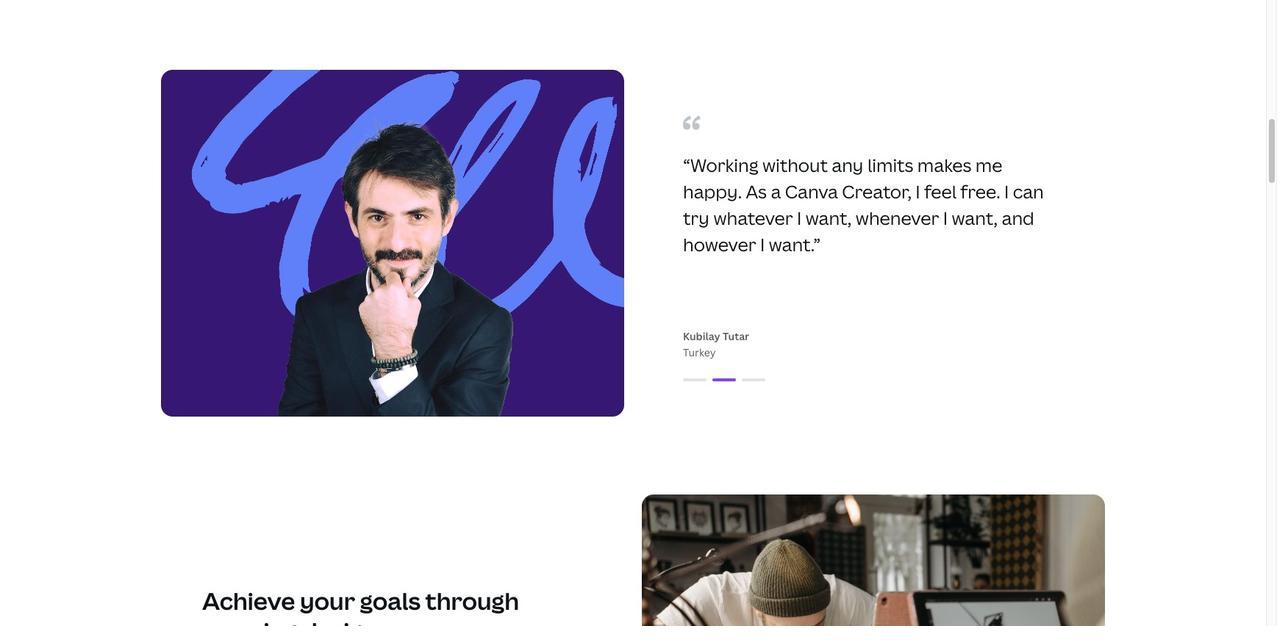 Task type: locate. For each thing, give the bounding box(es) containing it.
makes
[[918, 153, 972, 177]]

tutar
[[723, 330, 750, 344]]

a
[[771, 180, 782, 204]]

turkey
[[683, 346, 716, 360]]

i
[[916, 180, 921, 204], [1005, 180, 1010, 204], [798, 206, 802, 230], [944, 206, 948, 230], [761, 233, 765, 257]]

want, down free.
[[952, 206, 998, 230]]

however
[[683, 233, 757, 257]]

kubilay tutar turkey
[[683, 330, 750, 360]]

can
[[1014, 180, 1045, 204]]

2 want, from the left
[[952, 206, 998, 230]]

canva
[[786, 180, 839, 204]]

whatever
[[714, 206, 794, 230]]

want,
[[806, 206, 852, 230], [952, 206, 998, 230]]

want, down canva
[[806, 206, 852, 230]]

0 horizontal spatial want,
[[806, 206, 852, 230]]

design
[[302, 616, 377, 627]]

and
[[1002, 206, 1035, 230]]

free.
[[961, 180, 1001, 204]]

try
[[683, 206, 710, 230]]

kubilay
[[683, 330, 721, 344]]

1 horizontal spatial want,
[[952, 206, 998, 230]]



Task type: vqa. For each thing, say whether or not it's contained in the screenshot.
Top level navigation ELEMENT
no



Task type: describe. For each thing, give the bounding box(es) containing it.
creator,
[[843, 180, 912, 204]]

achieve your goals through amazing design
[[202, 585, 519, 627]]

tanya leclair image
[[683, 379, 707, 382]]

through
[[426, 585, 519, 617]]

i up want."
[[798, 206, 802, 230]]

i down feel
[[944, 206, 948, 230]]

"working
[[683, 153, 759, 177]]

i left feel
[[916, 180, 921, 204]]

happy.
[[683, 180, 742, 204]]

"working without any limits makes me happy. as a canva creator, i feel free. i can try whatever i want, whenever i want, and however i want."
[[683, 153, 1045, 257]]

whenever
[[856, 206, 940, 230]]

without
[[763, 153, 828, 177]]

want."
[[769, 233, 821, 257]]

verónica gonzalez image
[[742, 379, 766, 382]]

limits
[[868, 153, 914, 177]]

your
[[300, 585, 355, 617]]

1 want, from the left
[[806, 206, 852, 230]]

kubilay tutar image
[[713, 379, 736, 382]]

me
[[976, 153, 1003, 177]]

as
[[746, 180, 767, 204]]

any
[[832, 153, 864, 177]]

feel
[[925, 180, 957, 204]]

achieve
[[202, 585, 295, 617]]

select a quotation tab list
[[642, 372, 1106, 389]]

quotation mark image
[[683, 116, 701, 130]]

i down whatever
[[761, 233, 765, 257]]

amazing
[[202, 616, 297, 627]]

i left can on the top right of page
[[1005, 180, 1010, 204]]

goals
[[360, 585, 421, 617]]



